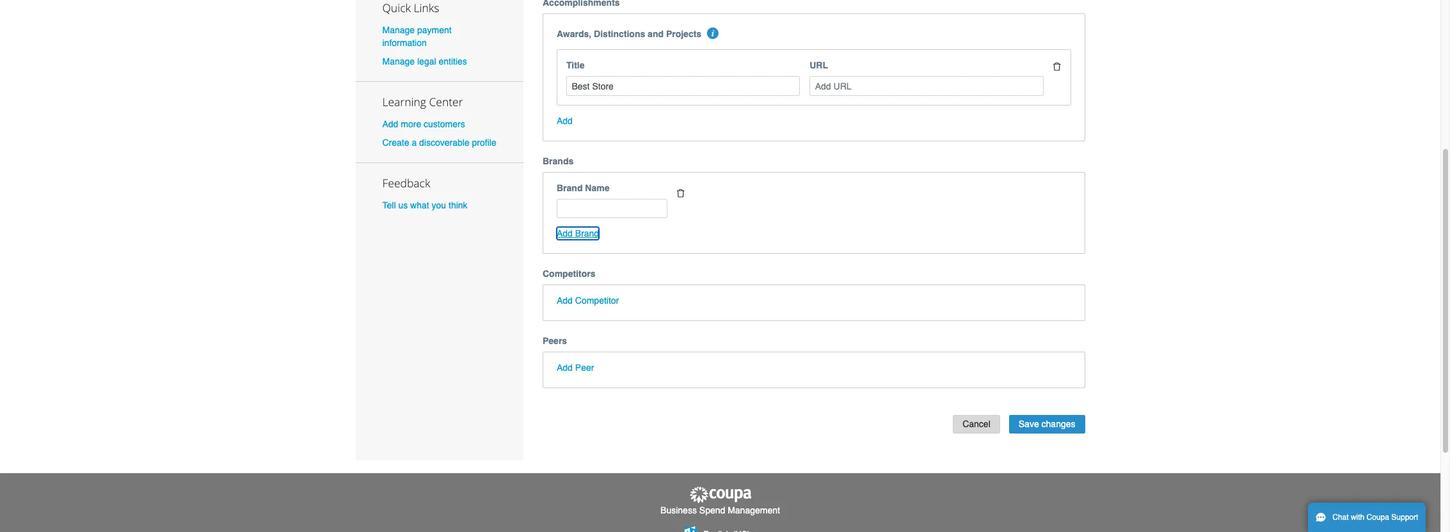 Task type: describe. For each thing, give the bounding box(es) containing it.
tell us what you think button
[[383, 199, 468, 212]]

competitor
[[575, 296, 619, 306]]

coupa
[[1367, 513, 1390, 522]]

management
[[728, 506, 780, 516]]

peer
[[575, 363, 594, 374]]

name
[[585, 183, 610, 193]]

awards, distinctions and projects
[[557, 29, 702, 39]]

add peer button
[[557, 362, 594, 375]]

with
[[1351, 513, 1365, 522]]

chat with coupa support button
[[1309, 503, 1427, 533]]

learning
[[383, 94, 426, 109]]

0 vertical spatial brand
[[557, 183, 583, 193]]

center
[[429, 94, 463, 109]]

business spend management
[[661, 506, 780, 516]]

spend
[[700, 506, 725, 516]]

tell
[[383, 201, 396, 211]]

Title text field
[[567, 76, 800, 96]]

feedback
[[383, 176, 430, 191]]

chat
[[1333, 513, 1349, 522]]

manage payment information link
[[383, 25, 452, 48]]

profile
[[472, 138, 497, 148]]

save
[[1019, 419, 1039, 430]]

create a discoverable profile link
[[383, 138, 497, 148]]

add brand button
[[557, 228, 599, 240]]

add for add brand
[[557, 229, 573, 239]]

add for add competitor
[[557, 296, 573, 306]]

add for add more customers
[[383, 119, 398, 129]]

customers
[[424, 119, 465, 129]]

Brand Name text field
[[557, 199, 668, 219]]

brand name
[[557, 183, 610, 193]]

projects
[[666, 29, 702, 39]]

manage for manage payment information
[[383, 25, 415, 35]]

awards,
[[557, 29, 592, 39]]

add button
[[557, 115, 573, 127]]

cancel
[[963, 419, 991, 430]]

add competitor button
[[557, 295, 619, 308]]

what
[[410, 201, 429, 211]]

cancel link
[[953, 416, 1000, 434]]

add brand
[[557, 229, 599, 239]]

you
[[432, 201, 446, 211]]



Task type: locate. For each thing, give the bounding box(es) containing it.
learning center
[[383, 94, 463, 109]]

more
[[401, 119, 421, 129]]

create a discoverable profile
[[383, 138, 497, 148]]

manage down the information
[[383, 56, 415, 67]]

manage inside 'manage payment information'
[[383, 25, 415, 35]]

manage
[[383, 25, 415, 35], [383, 56, 415, 67]]

support
[[1392, 513, 1419, 522]]

brand left name
[[557, 183, 583, 193]]

discoverable
[[419, 138, 470, 148]]

brands
[[543, 156, 574, 166]]

manage for manage legal entities
[[383, 56, 415, 67]]

a
[[412, 138, 417, 148]]

url
[[810, 60, 828, 71]]

payment
[[417, 25, 452, 35]]

add left peer
[[557, 363, 573, 374]]

add for add
[[557, 116, 573, 126]]

2 manage from the top
[[383, 56, 415, 67]]

changes
[[1042, 419, 1076, 430]]

add inside button
[[557, 363, 573, 374]]

add more customers
[[383, 119, 465, 129]]

add competitor
[[557, 296, 619, 306]]

add more customers link
[[383, 119, 465, 129]]

add up the brands
[[557, 116, 573, 126]]

add up create
[[383, 119, 398, 129]]

business
[[661, 506, 697, 516]]

distinctions
[[594, 29, 645, 39]]

legal
[[417, 56, 436, 67]]

brand down brand name text box
[[575, 229, 599, 239]]

manage legal entities link
[[383, 56, 467, 67]]

1 manage from the top
[[383, 25, 415, 35]]

think
[[449, 201, 468, 211]]

additional information image
[[708, 28, 719, 39]]

peers
[[543, 336, 567, 347]]

competitors
[[543, 269, 596, 279]]

add peer
[[557, 363, 594, 374]]

add for add peer
[[557, 363, 573, 374]]

manage up the information
[[383, 25, 415, 35]]

add down competitors
[[557, 296, 573, 306]]

save changes button
[[1009, 416, 1085, 434]]

add inside button
[[557, 229, 573, 239]]

entities
[[439, 56, 467, 67]]

us
[[398, 201, 408, 211]]

add up competitors
[[557, 229, 573, 239]]

manage legal entities
[[383, 56, 467, 67]]

add
[[557, 116, 573, 126], [383, 119, 398, 129], [557, 229, 573, 239], [557, 296, 573, 306], [557, 363, 573, 374]]

chat with coupa support
[[1333, 513, 1419, 522]]

tell us what you think
[[383, 201, 468, 211]]

1 vertical spatial brand
[[575, 229, 599, 239]]

save changes
[[1019, 419, 1076, 430]]

add inside button
[[557, 296, 573, 306]]

0 vertical spatial manage
[[383, 25, 415, 35]]

and
[[648, 29, 664, 39]]

information
[[383, 38, 427, 48]]

brand
[[557, 183, 583, 193], [575, 229, 599, 239]]

coupa supplier portal image
[[689, 487, 753, 505]]

1 vertical spatial manage
[[383, 56, 415, 67]]

manage payment information
[[383, 25, 452, 48]]

title
[[567, 60, 585, 71]]

create
[[383, 138, 409, 148]]

URL text field
[[810, 76, 1044, 96]]

brand inside button
[[575, 229, 599, 239]]



Task type: vqa. For each thing, say whether or not it's contained in the screenshot.
text box
no



